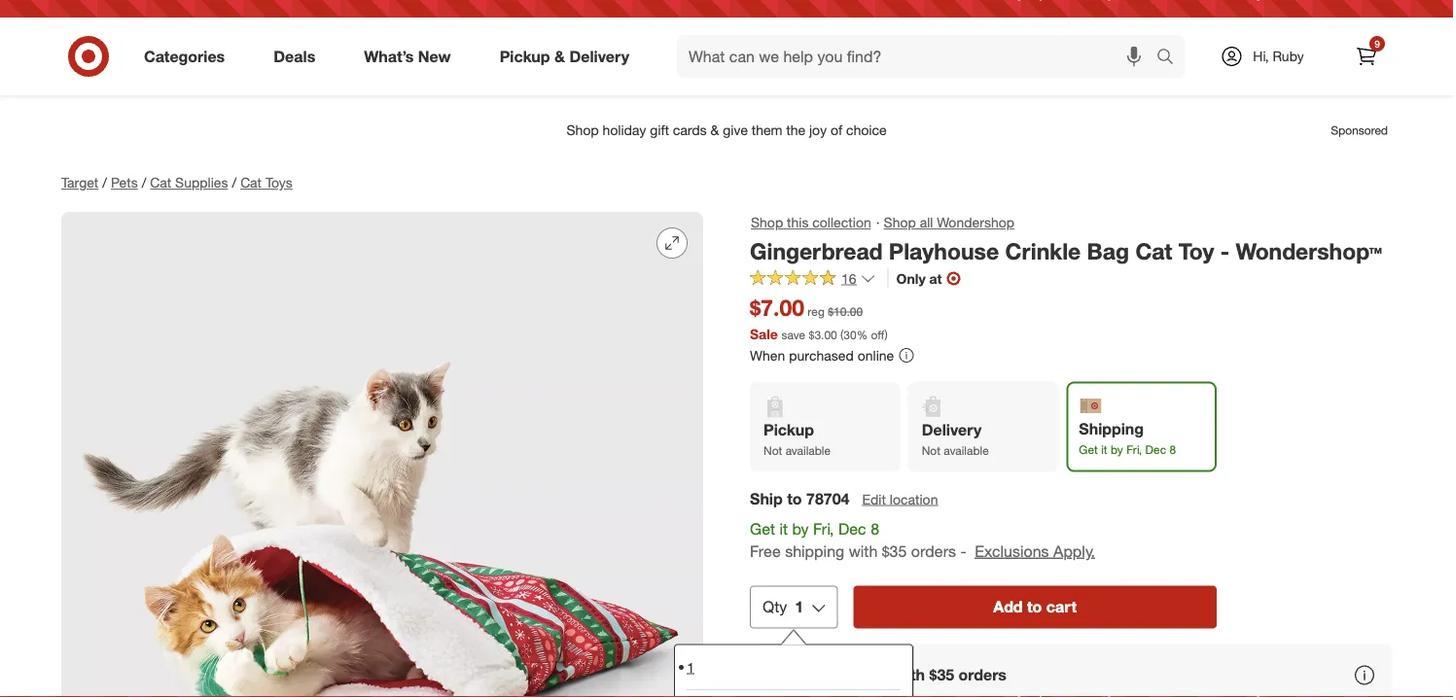 Task type: vqa. For each thing, say whether or not it's contained in the screenshot.
right get
yes



Task type: describe. For each thing, give the bounding box(es) containing it.
What can we help you find? suggestions appear below search field
[[677, 35, 1162, 78]]

bag
[[1087, 237, 1129, 265]]

get it by fri, dec 8 free shipping with $35 orders - exclusions apply.
[[750, 520, 1095, 561]]

$
[[809, 327, 815, 342]]

1 inside 1 link
[[687, 658, 695, 675]]

(
[[841, 327, 844, 342]]

collection
[[813, 214, 871, 231]]

wondershop™
[[1236, 237, 1382, 265]]

all
[[920, 214, 933, 231]]

2 / from the left
[[142, 174, 146, 191]]

categories
[[144, 47, 225, 66]]

only for only at
[[897, 270, 926, 287]]

$10.00
[[828, 305, 863, 319]]

orders inside "button"
[[959, 666, 1007, 685]]

location
[[890, 491, 938, 508]]

hi,
[[1253, 48, 1269, 65]]

shipping
[[785, 542, 845, 561]]

16 link
[[750, 269, 876, 292]]

exclusions apply. link
[[975, 542, 1095, 561]]

what's new
[[364, 47, 451, 66]]

dec inside get it by fri, dec 8 free shipping with $35 orders - exclusions apply.
[[838, 520, 866, 539]]

when
[[750, 347, 785, 364]]

78704
[[806, 489, 850, 508]]

pickup for &
[[500, 47, 550, 66]]

target / pets / cat supplies / cat toys
[[61, 174, 293, 191]]

1 horizontal spatial cat
[[240, 174, 262, 191]]

- inside get it by fri, dec 8 free shipping with $35 orders - exclusions apply.
[[961, 542, 967, 561]]

1 / from the left
[[102, 174, 107, 191]]

gingerbread playhouse crinkle bag cat toy - wondershop&#8482;, 1 of 5 image
[[61, 212, 703, 698]]

target
[[61, 174, 99, 191]]

what's
[[364, 47, 414, 66]]

purchased
[[789, 347, 854, 364]]

when purchased online
[[750, 347, 894, 364]]

to for ship
[[787, 489, 802, 508]]

online
[[858, 347, 894, 364]]

target link
[[61, 174, 99, 191]]

toys
[[265, 174, 293, 191]]

cat toys link
[[240, 174, 293, 191]]

$7.00 reg $10.00 sale save $ 3.00 ( 30 % off )
[[750, 295, 888, 343]]

30
[[844, 327, 857, 342]]

supplies
[[175, 174, 228, 191]]

cat for target
[[150, 174, 171, 191]]

edit
[[862, 491, 886, 508]]

shop for shop all wondershop
[[884, 214, 916, 231]]

cat for gingerbread
[[1136, 237, 1173, 265]]

new
[[418, 47, 451, 66]]

save
[[782, 327, 806, 342]]

edit location
[[862, 491, 938, 508]]

what's new link
[[348, 35, 475, 78]]

pickup not available
[[764, 421, 831, 458]]

only at
[[897, 270, 942, 287]]

8 inside shipping get it by fri, dec 8
[[1170, 442, 1176, 457]]

delivery not available
[[922, 421, 989, 458]]

deals link
[[257, 35, 340, 78]]

wondershop
[[937, 214, 1015, 231]]

&
[[554, 47, 565, 66]]

$35 inside get it by fri, dec 8 free shipping with $35 orders - exclusions apply.
[[882, 542, 907, 561]]

by inside get it by fri, dec 8 free shipping with $35 orders - exclusions apply.
[[792, 520, 809, 539]]

cart
[[1047, 598, 1077, 617]]

shipping get it by fri, dec 8
[[1079, 420, 1176, 457]]

cat supplies link
[[150, 174, 228, 191]]

available for delivery
[[944, 443, 989, 458]]

pets link
[[111, 174, 138, 191]]

)
[[885, 327, 888, 342]]

shop all wondershop
[[884, 214, 1015, 231]]

at
[[930, 270, 942, 287]]

qty
[[763, 598, 787, 617]]

playhouse
[[889, 237, 999, 265]]

9
[[1375, 37, 1380, 50]]

it inside get it by fri, dec 8 free shipping with $35 orders - exclusions apply.
[[780, 520, 788, 539]]

advertisement region
[[46, 107, 1408, 154]]

add to cart button
[[853, 586, 1217, 629]]



Task type: locate. For each thing, give the bounding box(es) containing it.
/
[[102, 174, 107, 191], [142, 174, 146, 191], [232, 174, 237, 191]]

pickup & delivery link
[[483, 35, 654, 78]]

ship to 78704
[[750, 489, 850, 508]]

gingerbread playhouse crinkle bag cat toy - wondershop™
[[750, 237, 1382, 265]]

to right add
[[1027, 598, 1042, 617]]

0 vertical spatial fri,
[[1127, 442, 1142, 457]]

0 vertical spatial get
[[1079, 442, 1098, 457]]

1 horizontal spatial pickup
[[764, 421, 814, 440]]

1 vertical spatial only
[[812, 666, 846, 685]]

1 horizontal spatial only
[[897, 270, 926, 287]]

0 vertical spatial 1
[[795, 598, 804, 617]]

2 available from the left
[[944, 443, 989, 458]]

0 vertical spatial -
[[1221, 237, 1230, 265]]

0 vertical spatial pickup
[[500, 47, 550, 66]]

with
[[849, 542, 878, 561], [894, 666, 925, 685]]

location: 78704 image
[[70, 0, 129, 2]]

- left exclusions
[[961, 542, 967, 561]]

0 horizontal spatial 1
[[687, 658, 695, 675]]

available inside the delivery not available
[[944, 443, 989, 458]]

1 vertical spatial 1
[[687, 658, 695, 675]]

not for delivery
[[922, 443, 941, 458]]

to right ship
[[787, 489, 802, 508]]

$35 down edit location button
[[882, 542, 907, 561]]

0 vertical spatial it
[[1101, 442, 1108, 457]]

pickup & delivery
[[500, 47, 629, 66]]

search
[[1148, 49, 1195, 68]]

only ships with $35 orders
[[812, 666, 1007, 685]]

1 horizontal spatial with
[[894, 666, 925, 685]]

1 vertical spatial dec
[[838, 520, 866, 539]]

0 horizontal spatial dec
[[838, 520, 866, 539]]

by
[[1111, 442, 1123, 457], [792, 520, 809, 539]]

shop
[[751, 214, 783, 231], [884, 214, 916, 231]]

/ left the pets link
[[102, 174, 107, 191]]

pickup inside pickup not available
[[764, 421, 814, 440]]

1 horizontal spatial shop
[[884, 214, 916, 231]]

-
[[1221, 237, 1230, 265], [961, 542, 967, 561]]

3 / from the left
[[232, 174, 237, 191]]

dec inside shipping get it by fri, dec 8
[[1145, 442, 1167, 457]]

only ships with $35 orders button
[[750, 644, 1392, 698]]

reg
[[808, 305, 825, 319]]

1 horizontal spatial dec
[[1145, 442, 1167, 457]]

delivery up location
[[922, 421, 982, 440]]

$35
[[882, 542, 907, 561], [930, 666, 954, 685]]

not
[[764, 443, 782, 458], [922, 443, 941, 458]]

1 vertical spatial -
[[961, 542, 967, 561]]

9 link
[[1345, 35, 1388, 78]]

not up ship
[[764, 443, 782, 458]]

$35 inside "button"
[[930, 666, 954, 685]]

toy
[[1179, 237, 1214, 265]]

only
[[897, 270, 926, 287], [812, 666, 846, 685]]

0 vertical spatial dec
[[1145, 442, 1167, 457]]

0 vertical spatial delivery
[[569, 47, 629, 66]]

gingerbread
[[750, 237, 883, 265]]

0 horizontal spatial with
[[849, 542, 878, 561]]

1 link
[[687, 645, 901, 689]]

available for pickup
[[786, 443, 831, 458]]

shop this collection link
[[750, 212, 872, 233]]

1 vertical spatial fri,
[[813, 520, 834, 539]]

with right shipping
[[849, 542, 878, 561]]

1 horizontal spatial available
[[944, 443, 989, 458]]

1 vertical spatial by
[[792, 520, 809, 539]]

0 horizontal spatial to
[[787, 489, 802, 508]]

1 shop from the left
[[751, 214, 783, 231]]

apply.
[[1054, 542, 1095, 561]]

orders down location
[[911, 542, 956, 561]]

get
[[1079, 442, 1098, 457], [750, 520, 775, 539]]

0 horizontal spatial pickup
[[500, 47, 550, 66]]

1 horizontal spatial it
[[1101, 442, 1108, 457]]

shop this collection
[[751, 214, 871, 231]]

cat left "toys"
[[240, 174, 262, 191]]

fri, inside shipping get it by fri, dec 8
[[1127, 442, 1142, 457]]

ruby
[[1273, 48, 1304, 65]]

exclusions
[[975, 542, 1049, 561]]

shop left 'all'
[[884, 214, 916, 231]]

to
[[787, 489, 802, 508], [1027, 598, 1042, 617]]

hi, ruby
[[1253, 48, 1304, 65]]

0 horizontal spatial shop
[[751, 214, 783, 231]]

by inside shipping get it by fri, dec 8
[[1111, 442, 1123, 457]]

1 horizontal spatial by
[[1111, 442, 1123, 457]]

0 vertical spatial only
[[897, 270, 926, 287]]

get up free
[[750, 520, 775, 539]]

add to cart
[[993, 598, 1077, 617]]

with inside get it by fri, dec 8 free shipping with $35 orders - exclusions apply.
[[849, 542, 878, 561]]

1 vertical spatial delivery
[[922, 421, 982, 440]]

pickup up ship to 78704
[[764, 421, 814, 440]]

1 horizontal spatial /
[[142, 174, 146, 191]]

search button
[[1148, 35, 1195, 82]]

not inside the delivery not available
[[922, 443, 941, 458]]

0 horizontal spatial 8
[[871, 520, 879, 539]]

1 vertical spatial with
[[894, 666, 925, 685]]

0 horizontal spatial $35
[[882, 542, 907, 561]]

8 inside get it by fri, dec 8 free shipping with $35 orders - exclusions apply.
[[871, 520, 879, 539]]

get inside get it by fri, dec 8 free shipping with $35 orders - exclusions apply.
[[750, 520, 775, 539]]

1 vertical spatial pickup
[[764, 421, 814, 440]]

pickup for not
[[764, 421, 814, 440]]

delivery
[[569, 47, 629, 66], [922, 421, 982, 440]]

0 horizontal spatial by
[[792, 520, 809, 539]]

orders inside get it by fri, dec 8 free shipping with $35 orders - exclusions apply.
[[911, 542, 956, 561]]

0 horizontal spatial cat
[[150, 174, 171, 191]]

shipping
[[1079, 420, 1144, 439]]

1 horizontal spatial to
[[1027, 598, 1042, 617]]

0 vertical spatial by
[[1111, 442, 1123, 457]]

pickup
[[500, 47, 550, 66], [764, 421, 814, 440]]

get inside shipping get it by fri, dec 8
[[1079, 442, 1098, 457]]

8
[[1170, 442, 1176, 457], [871, 520, 879, 539]]

ship
[[750, 489, 783, 508]]

ships
[[850, 666, 890, 685]]

1 horizontal spatial delivery
[[922, 421, 982, 440]]

shop for shop this collection
[[751, 214, 783, 231]]

1 available from the left
[[786, 443, 831, 458]]

- right toy
[[1221, 237, 1230, 265]]

sale
[[750, 325, 778, 343]]

fri, inside get it by fri, dec 8 free shipping with $35 orders - exclusions apply.
[[813, 520, 834, 539]]

0 horizontal spatial fri,
[[813, 520, 834, 539]]

deals
[[274, 47, 315, 66]]

1 vertical spatial it
[[780, 520, 788, 539]]

1 horizontal spatial get
[[1079, 442, 1098, 457]]

2 horizontal spatial /
[[232, 174, 237, 191]]

2 shop from the left
[[884, 214, 916, 231]]

0 horizontal spatial orders
[[911, 542, 956, 561]]

1 horizontal spatial 1
[[795, 598, 804, 617]]

0 vertical spatial with
[[849, 542, 878, 561]]

%
[[857, 327, 868, 342]]

it inside shipping get it by fri, dec 8
[[1101, 442, 1108, 457]]

orders down add
[[959, 666, 1007, 685]]

0 horizontal spatial not
[[764, 443, 782, 458]]

delivery inside the delivery not available
[[922, 421, 982, 440]]

1 horizontal spatial not
[[922, 443, 941, 458]]

by up shipping
[[792, 520, 809, 539]]

this
[[787, 214, 809, 231]]

0 horizontal spatial delivery
[[569, 47, 629, 66]]

16
[[841, 270, 857, 287]]

0 vertical spatial to
[[787, 489, 802, 508]]

1 vertical spatial to
[[1027, 598, 1042, 617]]

add
[[993, 598, 1023, 617]]

only inside only ships with $35 orders "button"
[[812, 666, 846, 685]]

to for add
[[1027, 598, 1042, 617]]

0 horizontal spatial get
[[750, 520, 775, 539]]

1 vertical spatial 8
[[871, 520, 879, 539]]

/ left cat toys link
[[232, 174, 237, 191]]

it
[[1101, 442, 1108, 457], [780, 520, 788, 539]]

1 not from the left
[[764, 443, 782, 458]]

with inside "button"
[[894, 666, 925, 685]]

0 horizontal spatial it
[[780, 520, 788, 539]]

2 not from the left
[[922, 443, 941, 458]]

1 vertical spatial orders
[[959, 666, 1007, 685]]

delivery right the &
[[569, 47, 629, 66]]

cat
[[150, 174, 171, 191], [240, 174, 262, 191], [1136, 237, 1173, 265]]

$7.00
[[750, 295, 805, 322]]

1 horizontal spatial orders
[[959, 666, 1007, 685]]

categories link
[[127, 35, 249, 78]]

1 horizontal spatial -
[[1221, 237, 1230, 265]]

not inside pickup not available
[[764, 443, 782, 458]]

dec
[[1145, 442, 1167, 457], [838, 520, 866, 539]]

0 horizontal spatial available
[[786, 443, 831, 458]]

0 horizontal spatial only
[[812, 666, 846, 685]]

1 vertical spatial $35
[[930, 666, 954, 685]]

available
[[786, 443, 831, 458], [944, 443, 989, 458]]

it down shipping at the right of page
[[1101, 442, 1108, 457]]

get down shipping at the right of page
[[1079, 442, 1098, 457]]

1 horizontal spatial $35
[[930, 666, 954, 685]]

it up free
[[780, 520, 788, 539]]

cat right pets
[[150, 174, 171, 191]]

fri, up shipping
[[813, 520, 834, 539]]

by down shipping at the right of page
[[1111, 442, 1123, 457]]

pickup left the &
[[500, 47, 550, 66]]

pets
[[111, 174, 138, 191]]

cat left toy
[[1136, 237, 1173, 265]]

to inside button
[[1027, 598, 1042, 617]]

not for pickup
[[764, 443, 782, 458]]

0 horizontal spatial -
[[961, 542, 967, 561]]

with right 'ships'
[[894, 666, 925, 685]]

only left at
[[897, 270, 926, 287]]

shop left this
[[751, 214, 783, 231]]

off
[[871, 327, 885, 342]]

only for only ships with $35 orders
[[812, 666, 846, 685]]

only left 'ships'
[[812, 666, 846, 685]]

0 vertical spatial 8
[[1170, 442, 1176, 457]]

fri, down shipping at the right of page
[[1127, 442, 1142, 457]]

3.00
[[815, 327, 837, 342]]

crinkle
[[1005, 237, 1081, 265]]

1 horizontal spatial fri,
[[1127, 442, 1142, 457]]

2 horizontal spatial cat
[[1136, 237, 1173, 265]]

available inside pickup not available
[[786, 443, 831, 458]]

fri,
[[1127, 442, 1142, 457], [813, 520, 834, 539]]

1 vertical spatial get
[[750, 520, 775, 539]]

1
[[795, 598, 804, 617], [687, 658, 695, 675]]

/ right the pets link
[[142, 174, 146, 191]]

free
[[750, 542, 781, 561]]

edit location button
[[861, 489, 939, 510]]

not up location
[[922, 443, 941, 458]]

0 horizontal spatial /
[[102, 174, 107, 191]]

0 vertical spatial orders
[[911, 542, 956, 561]]

0 vertical spatial $35
[[882, 542, 907, 561]]

$35 right 'ships'
[[930, 666, 954, 685]]

1 horizontal spatial 8
[[1170, 442, 1176, 457]]

qty 1
[[763, 598, 804, 617]]



